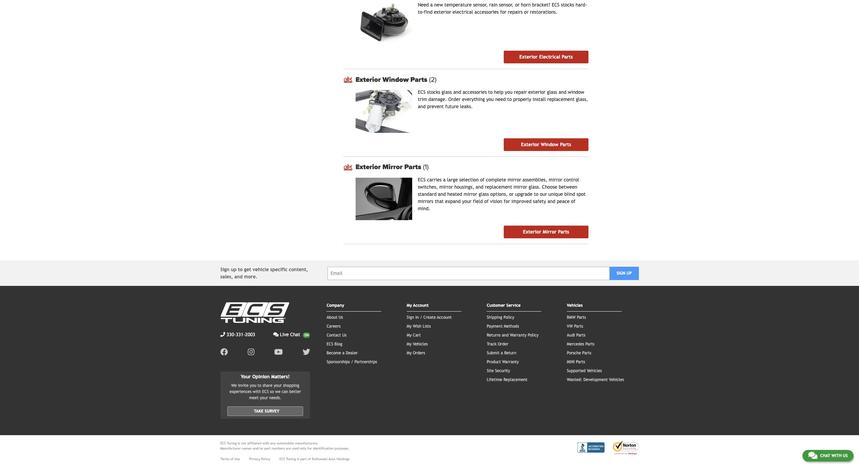 Task type: locate. For each thing, give the bounding box(es) containing it.
ecs down numbers
[[280, 458, 285, 462]]

security
[[495, 369, 510, 374]]

replacement inside the "ecs stocks glass and accessories to help you repair exterior glass and window trim damage. order everything you need to properly install replacement glass, and prevent future leaks."
[[547, 97, 575, 102]]

1 horizontal spatial exterior window parts
[[521, 142, 571, 147]]

account right create
[[437, 316, 452, 320]]

chat right the live
[[290, 332, 300, 338]]

1 vertical spatial accessories
[[463, 90, 487, 95]]

policy for privacy policy
[[261, 458, 270, 462]]

mirror
[[383, 163, 403, 172], [543, 230, 557, 235]]

standard
[[418, 192, 437, 197]]

porsche parts link
[[567, 351, 591, 356]]

2 horizontal spatial sign
[[617, 271, 625, 276]]

not
[[241, 442, 246, 446]]

exterior mirror parts link up selection
[[356, 163, 588, 172]]

1 vertical spatial replacement
[[485, 184, 512, 190]]

to left our
[[534, 192, 539, 197]]

submit a return
[[487, 351, 516, 356]]

sign inside button
[[617, 271, 625, 276]]

1 vertical spatial exterior
[[528, 90, 546, 95]]

repair
[[514, 90, 527, 95]]

0 horizontal spatial window
[[383, 76, 409, 84]]

stocks up damage.
[[427, 90, 440, 95]]

1 horizontal spatial or
[[515, 2, 520, 7]]

mirror up exterior mirror parts thumbnail image
[[383, 163, 403, 172]]

0 horizontal spatial up
[[231, 267, 237, 273]]

1 horizontal spatial is
[[297, 458, 299, 462]]

company
[[327, 304, 344, 308]]

us right the about
[[339, 316, 343, 320]]

to left get
[[238, 267, 243, 273]]

vehicles up wanted: development vehicles
[[587, 369, 602, 374]]

0 vertical spatial part
[[264, 447, 271, 451]]

my left cart at left bottom
[[407, 333, 412, 338]]

1 vertical spatial with
[[263, 442, 269, 446]]

order up future
[[448, 97, 461, 102]]

2 vertical spatial us
[[843, 454, 848, 459]]

0 vertical spatial tuning
[[227, 442, 237, 446]]

mini parts link
[[567, 360, 585, 365]]

1 vertical spatial mirror
[[543, 230, 557, 235]]

part
[[264, 447, 271, 451], [300, 458, 307, 462]]

exterior electrical parts thumbnail image image
[[356, 3, 412, 45]]

ecs inside ecs tuning is not affiliated with any automobile manufacturers. manufacturer names and/or part numbers are used only for identification purposes.
[[220, 442, 226, 446]]

supported vehicles link
[[567, 369, 602, 374]]

take survey
[[254, 410, 279, 414]]

assemblies,
[[523, 177, 547, 183]]

of left use
[[230, 458, 234, 462]]

a left new
[[430, 2, 433, 7]]

enthusiast auto holdings link
[[312, 457, 350, 462]]

2 vertical spatial policy
[[261, 458, 270, 462]]

policy for shipping policy
[[504, 316, 514, 320]]

1 horizontal spatial up
[[627, 271, 632, 276]]

window inside exterior window parts link
[[541, 142, 559, 147]]

exterior window parts for topmost exterior window parts link
[[356, 76, 429, 84]]

sensor, left rain
[[473, 2, 488, 7]]

my wish lists
[[407, 325, 431, 329]]

0 horizontal spatial stocks
[[427, 90, 440, 95]]

330-
[[227, 332, 236, 338]]

to inside ecs carries a large selection of complete mirror assemblies, mirror control switches, mirror housings, and replacement mirror glass. choose between standard and heated mirror glass options, or upgrade to our unique blind spot mirrors that expand your field of vision for improved safety and peace of mind.
[[534, 192, 539, 197]]

your right meet
[[260, 396, 268, 401]]

0 vertical spatial for
[[500, 9, 506, 15]]

vw parts
[[567, 325, 583, 329]]

1 vertical spatial exterior mirror parts link
[[504, 226, 588, 239]]

mirror down safety
[[543, 230, 557, 235]]

ecs up manufacturer
[[220, 442, 226, 446]]

and up "that"
[[438, 192, 446, 197]]

0 vertical spatial policy
[[504, 316, 514, 320]]

sign inside sign up to get vehicle specific content, sales, and more.
[[220, 267, 230, 273]]

a inside need a new temperature sensor, rain sensor, or horn bracket? ecs stocks hard- to-find exterior electrical accessories for repairs or restorations.
[[430, 2, 433, 7]]

1 vertical spatial /
[[351, 360, 353, 365]]

lifetime replacement
[[487, 378, 528, 383]]

accessories inside the "ecs stocks glass and accessories to help you repair exterior glass and window trim damage. order everything you need to properly install replacement glass, and prevent future leaks."
[[463, 90, 487, 95]]

1 horizontal spatial policy
[[504, 316, 514, 320]]

0 horizontal spatial exterior window parts
[[356, 76, 429, 84]]

my down my cart link
[[407, 342, 412, 347]]

exterior up install
[[528, 90, 546, 95]]

vw parts link
[[567, 325, 583, 329]]

2 vertical spatial you
[[250, 384, 256, 389]]

account up "in"
[[413, 304, 429, 308]]

1 vertical spatial order
[[498, 342, 508, 347]]

1 vertical spatial tuning
[[286, 458, 296, 462]]

blog
[[335, 342, 342, 347]]

1 vertical spatial for
[[504, 199, 510, 204]]

us right comments icon
[[843, 454, 848, 459]]

0 horizontal spatial tuning
[[227, 442, 237, 446]]

0 vertical spatial with
[[253, 390, 261, 395]]

replacement down window
[[547, 97, 575, 102]]

is
[[238, 442, 240, 446], [297, 458, 299, 462]]

ecs blog link
[[327, 342, 342, 347]]

0 horizontal spatial sensor,
[[473, 2, 488, 7]]

a for submit a return
[[501, 351, 503, 356]]

warranty
[[510, 333, 527, 338], [502, 360, 519, 365]]

with left any at the bottom of page
[[263, 442, 269, 446]]

1 vertical spatial warranty
[[502, 360, 519, 365]]

for down manufacturers.
[[307, 447, 312, 451]]

0 horizontal spatial with
[[253, 390, 261, 395]]

large
[[447, 177, 458, 183]]

ecs for ecs tuning is part of enthusiast auto holdings
[[280, 458, 285, 462]]

ecs inside the "ecs stocks glass and accessories to help you repair exterior glass and window trim damage. order everything you need to properly install replacement glass, and prevent future leaks."
[[418, 90, 426, 95]]

careers link
[[327, 325, 341, 329]]

0 vertical spatial your
[[462, 199, 472, 204]]

exterior inside need a new temperature sensor, rain sensor, or horn bracket? ecs stocks hard- to-find exterior electrical accessories for repairs or restorations.
[[434, 9, 451, 15]]

auto
[[329, 458, 336, 462]]

policy
[[504, 316, 514, 320], [528, 333, 539, 338], [261, 458, 270, 462]]

exterior down new
[[434, 9, 451, 15]]

and right sales,
[[234, 274, 243, 280]]

about us link
[[327, 316, 343, 320]]

0 vertical spatial exterior window parts
[[356, 76, 429, 84]]

contact us link
[[327, 333, 347, 338]]

2 vertical spatial with
[[832, 454, 842, 459]]

used
[[292, 447, 299, 451]]

you right invite
[[250, 384, 256, 389]]

matters!
[[271, 375, 290, 380]]

1 horizontal spatial stocks
[[561, 2, 574, 7]]

accessories inside need a new temperature sensor, rain sensor, or horn bracket? ecs stocks hard- to-find exterior electrical accessories for repairs or restorations.
[[475, 9, 499, 15]]

prevent
[[427, 104, 444, 110]]

0 horizontal spatial account
[[413, 304, 429, 308]]

ecs inside ecs carries a large selection of complete mirror assemblies, mirror control switches, mirror housings, and replacement mirror glass. choose between standard and heated mirror glass options, or upgrade to our unique blind spot mirrors that expand your field of vision for improved safety and peace of mind.
[[418, 177, 426, 183]]

ecs left blog
[[327, 342, 333, 347]]

glass.
[[529, 184, 541, 190]]

0 vertical spatial exterior mirror parts
[[356, 163, 423, 172]]

1 horizontal spatial account
[[437, 316, 452, 320]]

1 horizontal spatial mirror
[[543, 230, 557, 235]]

to inside the we invite you to share your shopping experiences with ecs so we can better meet your needs.
[[258, 384, 261, 389]]

sensor, up repairs
[[499, 2, 514, 7]]

become
[[327, 351, 341, 356]]

survey
[[265, 410, 279, 414]]

my orders
[[407, 351, 425, 356]]

ecs up restorations.
[[552, 2, 560, 7]]

bmw
[[567, 316, 576, 320]]

0 vertical spatial accessories
[[475, 9, 499, 15]]

2 vertical spatial for
[[307, 447, 312, 451]]

and left window
[[559, 90, 567, 95]]

chat right comments icon
[[820, 454, 830, 459]]

chat
[[290, 332, 300, 338], [820, 454, 830, 459]]

sign for sign in / create account
[[407, 316, 414, 320]]

and/or
[[253, 447, 263, 451]]

to left share
[[258, 384, 261, 389]]

of left enthusiast on the bottom left
[[308, 458, 311, 462]]

0 horizontal spatial sign
[[220, 267, 230, 273]]

audi parts link
[[567, 333, 586, 338]]

0 vertical spatial account
[[413, 304, 429, 308]]

or up repairs
[[515, 2, 520, 7]]

you inside the we invite you to share your shopping experiences with ecs so we can better meet your needs.
[[250, 384, 256, 389]]

enthusiast
[[312, 458, 328, 462]]

selection
[[459, 177, 479, 183]]

payment
[[487, 325, 503, 329]]

affiliated
[[247, 442, 262, 446]]

sign
[[220, 267, 230, 273], [617, 271, 625, 276], [407, 316, 414, 320]]

warranty down the methods
[[510, 333, 527, 338]]

for inside ecs tuning is not affiliated with any automobile manufacturers. manufacturer names and/or part numbers are used only for identification purposes.
[[307, 447, 312, 451]]

my up my wish lists
[[407, 304, 412, 308]]

ecs left so
[[262, 390, 269, 395]]

is down used
[[297, 458, 299, 462]]

options,
[[490, 192, 508, 197]]

ecs
[[552, 2, 560, 7], [418, 90, 426, 95], [418, 177, 426, 183], [327, 342, 333, 347], [262, 390, 269, 395], [220, 442, 226, 446], [280, 458, 285, 462]]

bracket?
[[532, 2, 550, 7]]

you left the need
[[486, 97, 494, 102]]

or left upgrade
[[509, 192, 514, 197]]

shipping policy link
[[487, 316, 514, 320]]

accessories up the everything
[[463, 90, 487, 95]]

comments image
[[808, 452, 818, 460]]

1 horizontal spatial /
[[420, 316, 422, 320]]

0 horizontal spatial is
[[238, 442, 240, 446]]

horn
[[521, 2, 531, 7]]

0 vertical spatial exterior window parts link
[[356, 76, 588, 84]]

1 horizontal spatial order
[[498, 342, 508, 347]]

stocks left hard-
[[561, 2, 574, 7]]

with right comments icon
[[832, 454, 842, 459]]

tuning for part
[[286, 458, 296, 462]]

and up future
[[453, 90, 461, 95]]

take survey link
[[227, 407, 303, 417]]

1 vertical spatial exterior mirror parts
[[523, 230, 569, 235]]

ecs inside the we invite you to share your shopping experiences with ecs so we can better meet your needs.
[[262, 390, 269, 395]]

2 horizontal spatial your
[[462, 199, 472, 204]]

1 horizontal spatial with
[[263, 442, 269, 446]]

exterior mirror parts up exterior mirror parts thumbnail image
[[356, 163, 423, 172]]

3 my from the top
[[407, 333, 412, 338]]

so
[[270, 390, 274, 395]]

us right contact
[[342, 333, 347, 338]]

with
[[253, 390, 261, 395], [263, 442, 269, 446], [832, 454, 842, 459]]

my for my orders
[[407, 351, 412, 356]]

up inside sign up to get vehicle specific content, sales, and more.
[[231, 267, 237, 273]]

accessories down rain
[[475, 9, 499, 15]]

1 vertical spatial window
[[541, 142, 559, 147]]

0 vertical spatial you
[[505, 90, 513, 95]]

0 horizontal spatial mirror
[[383, 163, 403, 172]]

is for not
[[238, 442, 240, 446]]

0 vertical spatial us
[[339, 316, 343, 320]]

partnerships
[[355, 360, 377, 365]]

my left wish
[[407, 325, 412, 329]]

0 horizontal spatial or
[[509, 192, 514, 197]]

my left orders
[[407, 351, 412, 356]]

0 horizontal spatial you
[[250, 384, 256, 389]]

glass left window
[[547, 90, 557, 95]]

1 horizontal spatial sign
[[407, 316, 414, 320]]

returns
[[487, 333, 501, 338]]

2 my from the top
[[407, 325, 412, 329]]

ecs up switches,
[[418, 177, 426, 183]]

for left repairs
[[500, 9, 506, 15]]

up inside button
[[627, 271, 632, 276]]

in
[[415, 316, 419, 320]]

Email email field
[[328, 267, 610, 280]]

glass up damage.
[[442, 90, 452, 95]]

wanted: development vehicles
[[567, 378, 624, 383]]

window for bottom exterior window parts link
[[541, 142, 559, 147]]

your left the "field"
[[462, 199, 472, 204]]

shopping
[[283, 384, 299, 389]]

and down payment methods
[[502, 333, 509, 338]]

vehicles right development
[[609, 378, 624, 383]]

exterior mirror parts link down safety
[[504, 226, 588, 239]]

0 horizontal spatial /
[[351, 360, 353, 365]]

of down blind
[[571, 199, 576, 204]]

part down any at the bottom of page
[[264, 447, 271, 451]]

0 horizontal spatial chat
[[290, 332, 300, 338]]

tuning for not
[[227, 442, 237, 446]]

a left the dealer
[[342, 351, 345, 356]]

electrical
[[453, 9, 473, 15]]

tuning inside ecs tuning is not affiliated with any automobile manufacturers. manufacturer names and/or part numbers are used only for identification purposes.
[[227, 442, 237, 446]]

tuning up manufacturer
[[227, 442, 237, 446]]

1 vertical spatial is
[[297, 458, 299, 462]]

bmw parts link
[[567, 316, 586, 320]]

exterior window parts thumbnail image image
[[356, 90, 412, 133]]

1 vertical spatial or
[[524, 9, 529, 15]]

1 horizontal spatial sensor,
[[499, 2, 514, 7]]

0 vertical spatial is
[[238, 442, 240, 446]]

1 vertical spatial stocks
[[427, 90, 440, 95]]

0 horizontal spatial order
[[448, 97, 461, 102]]

terms
[[220, 458, 229, 462]]

my for my cart
[[407, 333, 412, 338]]

exterior mirror parts link
[[356, 163, 588, 172], [504, 226, 588, 239]]

become a dealer link
[[327, 351, 358, 356]]

0 horizontal spatial exterior
[[434, 9, 451, 15]]

stocks
[[561, 2, 574, 7], [427, 90, 440, 95]]

1 horizontal spatial part
[[300, 458, 307, 462]]

lists
[[423, 325, 431, 329]]

0 horizontal spatial your
[[260, 396, 268, 401]]

or down the horn
[[524, 9, 529, 15]]

your
[[462, 199, 472, 204], [274, 384, 282, 389], [260, 396, 268, 401]]

to right the need
[[507, 97, 512, 102]]

customer service
[[487, 304, 521, 308]]

/ down the dealer
[[351, 360, 353, 365]]

your opinion matters!
[[241, 375, 290, 380]]

2 horizontal spatial you
[[505, 90, 513, 95]]

sensor,
[[473, 2, 488, 7], [499, 2, 514, 7]]

1 vertical spatial your
[[274, 384, 282, 389]]

1 vertical spatial us
[[342, 333, 347, 338]]

use
[[235, 458, 240, 462]]

5 my from the top
[[407, 351, 412, 356]]

ecs tuning image
[[220, 303, 289, 324]]

you right "help"
[[505, 90, 513, 95]]

vision
[[490, 199, 502, 204]]

youtube logo image
[[274, 349, 283, 356]]

ecs tuning is part of enthusiast auto holdings
[[280, 458, 350, 462]]

opinion
[[252, 375, 270, 380]]

a left large
[[443, 177, 446, 183]]

1 horizontal spatial glass
[[479, 192, 489, 197]]

ecs up trim
[[418, 90, 426, 95]]

1 horizontal spatial replacement
[[547, 97, 575, 102]]

part down only
[[300, 458, 307, 462]]

0 vertical spatial stocks
[[561, 2, 574, 7]]

2 vertical spatial your
[[260, 396, 268, 401]]

1 vertical spatial exterior window parts
[[521, 142, 571, 147]]

0 vertical spatial order
[[448, 97, 461, 102]]

1 horizontal spatial window
[[541, 142, 559, 147]]

0 vertical spatial /
[[420, 316, 422, 320]]

ecs for ecs tuning is not affiliated with any automobile manufacturers. manufacturer names and/or part numbers are used only for identification purposes.
[[220, 442, 226, 446]]

1 horizontal spatial chat
[[820, 454, 830, 459]]

between
[[559, 184, 577, 190]]

your up we
[[274, 384, 282, 389]]

2 horizontal spatial policy
[[528, 333, 539, 338]]

warranty down return on the right of the page
[[502, 360, 519, 365]]

2 sensor, from the left
[[499, 2, 514, 7]]

future
[[445, 104, 459, 110]]

order up the submit a return
[[498, 342, 508, 347]]

0 vertical spatial window
[[383, 76, 409, 84]]

to
[[488, 90, 493, 95], [507, 97, 512, 102], [534, 192, 539, 197], [238, 267, 243, 273], [258, 384, 261, 389]]

0 horizontal spatial policy
[[261, 458, 270, 462]]

with up meet
[[253, 390, 261, 395]]

is inside ecs tuning is not affiliated with any automobile manufacturers. manufacturer names and/or part numbers are used only for identification purposes.
[[238, 442, 240, 446]]

audi
[[567, 333, 575, 338]]

0 vertical spatial mirror
[[383, 163, 403, 172]]

4 my from the top
[[407, 342, 412, 347]]

phone image
[[220, 333, 225, 338]]

0 horizontal spatial replacement
[[485, 184, 512, 190]]

replacement up options,
[[485, 184, 512, 190]]

returns and warranty policy
[[487, 333, 539, 338]]

submit a return link
[[487, 351, 516, 356]]

exterior mirror parts down safety
[[523, 230, 569, 235]]

methods
[[504, 325, 519, 329]]

is left not
[[238, 442, 240, 446]]

a left return on the right of the page
[[501, 351, 503, 356]]

0 vertical spatial replacement
[[547, 97, 575, 102]]

for down options,
[[504, 199, 510, 204]]

glass up the "field"
[[479, 192, 489, 197]]

exterior window parts link
[[356, 76, 588, 84], [504, 138, 588, 151]]

with inside the we invite you to share your shopping experiences with ecs so we can better meet your needs.
[[253, 390, 261, 395]]

tuning down are
[[286, 458, 296, 462]]

/ right "in"
[[420, 316, 422, 320]]

vehicles up bmw parts
[[567, 304, 583, 308]]

exterior inside the "ecs stocks glass and accessories to help you repair exterior glass and window trim damage. order everything you need to properly install replacement glass, and prevent future leaks."
[[528, 90, 546, 95]]

dealer
[[346, 351, 358, 356]]

instagram logo image
[[248, 349, 254, 356]]

vehicles up orders
[[413, 342, 428, 347]]

1 my from the top
[[407, 304, 412, 308]]

0 vertical spatial exterior
[[434, 9, 451, 15]]



Task type: vqa. For each thing, say whether or not it's contained in the screenshot.
top Tuning
yes



Task type: describe. For each thing, give the bounding box(es) containing it.
glass,
[[576, 97, 588, 102]]

and down selection
[[476, 184, 484, 190]]

vehicle
[[253, 267, 269, 273]]

my vehicles link
[[407, 342, 428, 347]]

bmw parts
[[567, 316, 586, 320]]

1 horizontal spatial exterior mirror parts
[[523, 230, 569, 235]]

part inside ecs tuning is not affiliated with any automobile manufacturers. manufacturer names and/or part numbers are used only for identification purposes.
[[264, 447, 271, 451]]

to inside sign up to get vehicle specific content, sales, and more.
[[238, 267, 243, 273]]

needs.
[[269, 396, 281, 401]]

331-
[[236, 332, 245, 338]]

upgrade
[[515, 192, 533, 197]]

exterior electrical parts link
[[504, 51, 588, 64]]

chat with us link
[[803, 451, 854, 462]]

a inside ecs carries a large selection of complete mirror assemblies, mirror control switches, mirror housings, and replacement mirror glass. choose between standard and heated mirror glass options, or upgrade to our unique blind spot mirrors that expand your field of vision for improved safety and peace of mind.
[[443, 177, 446, 183]]

about us
[[327, 316, 343, 320]]

stocks inside need a new temperature sensor, rain sensor, or horn bracket? ecs stocks hard- to-find exterior electrical accessories for repairs or restorations.
[[561, 2, 574, 7]]

0 vertical spatial chat
[[290, 332, 300, 338]]

help
[[494, 90, 504, 95]]

a for become a dealer
[[342, 351, 345, 356]]

content,
[[289, 267, 308, 273]]

create
[[424, 316, 436, 320]]

control
[[564, 177, 579, 183]]

take
[[254, 410, 264, 414]]

0 horizontal spatial glass
[[442, 90, 452, 95]]

a for need a new temperature sensor, rain sensor, or horn bracket? ecs stocks hard- to-find exterior electrical accessories for repairs or restorations.
[[430, 2, 433, 7]]

holdings
[[337, 458, 350, 462]]

1 horizontal spatial you
[[486, 97, 494, 102]]

site security link
[[487, 369, 510, 374]]

my cart link
[[407, 333, 421, 338]]

restorations.
[[530, 9, 558, 15]]

better
[[289, 390, 301, 395]]

electrical
[[539, 54, 560, 60]]

any
[[270, 442, 276, 446]]

ecs blog
[[327, 342, 342, 347]]

ecs inside need a new temperature sensor, rain sensor, or horn bracket? ecs stocks hard- to-find exterior electrical accessories for repairs or restorations.
[[552, 2, 560, 7]]

my orders link
[[407, 351, 425, 356]]

my for my account
[[407, 304, 412, 308]]

1 vertical spatial policy
[[528, 333, 539, 338]]

live chat link
[[273, 332, 310, 339]]

about
[[327, 316, 337, 320]]

of right the "field"
[[484, 199, 489, 204]]

replacement inside ecs carries a large selection of complete mirror assemblies, mirror control switches, mirror housings, and replacement mirror glass. choose between standard and heated mirror glass options, or upgrade to our unique blind spot mirrors that expand your field of vision for improved safety and peace of mind.
[[485, 184, 512, 190]]

2 horizontal spatial or
[[524, 9, 529, 15]]

that
[[435, 199, 444, 204]]

is for part
[[297, 458, 299, 462]]

for inside ecs carries a large selection of complete mirror assemblies, mirror control switches, mirror housings, and replacement mirror glass. choose between standard and heated mirror glass options, or upgrade to our unique blind spot mirrors that expand your field of vision for improved safety and peace of mind.
[[504, 199, 510, 204]]

rain
[[489, 2, 498, 7]]

2 horizontal spatial glass
[[547, 90, 557, 95]]

can
[[282, 390, 288, 395]]

porsche parts
[[567, 351, 591, 356]]

1 vertical spatial part
[[300, 458, 307, 462]]

housings,
[[454, 184, 474, 190]]

contact
[[327, 333, 341, 338]]

0 vertical spatial warranty
[[510, 333, 527, 338]]

exterior window parts for bottom exterior window parts link
[[521, 142, 571, 147]]

trim
[[418, 97, 427, 102]]

1 vertical spatial chat
[[820, 454, 830, 459]]

supported
[[567, 369, 586, 374]]

and down trim
[[418, 104, 426, 110]]

twitter logo image
[[303, 349, 310, 356]]

replacement
[[504, 378, 528, 383]]

we invite you to share your shopping experiences with ecs so we can better meet your needs.
[[230, 384, 301, 401]]

install
[[533, 97, 546, 102]]

for inside need a new temperature sensor, rain sensor, or horn bracket? ecs stocks hard- to-find exterior electrical accessories for repairs or restorations.
[[500, 9, 506, 15]]

find
[[424, 9, 433, 15]]

stocks inside the "ecs stocks glass and accessories to help you repair exterior glass and window trim damage. order everything you need to properly install replacement glass, and prevent future leaks."
[[427, 90, 440, 95]]

wish
[[413, 325, 422, 329]]

1 vertical spatial exterior window parts link
[[504, 138, 588, 151]]

your
[[241, 375, 251, 380]]

service
[[506, 304, 521, 308]]

wanted: development vehicles link
[[567, 378, 624, 383]]

take survey button
[[227, 407, 303, 417]]

ecs for ecs blog
[[327, 342, 333, 347]]

submit
[[487, 351, 500, 356]]

glass inside ecs carries a large selection of complete mirror assemblies, mirror control switches, mirror housings, and replacement mirror glass. choose between standard and heated mirror glass options, or upgrade to our unique blind spot mirrors that expand your field of vision for improved safety and peace of mind.
[[479, 192, 489, 197]]

us for contact us
[[342, 333, 347, 338]]

specific
[[270, 267, 287, 273]]

damage.
[[428, 97, 447, 102]]

sponsorships
[[327, 360, 350, 365]]

privacy policy link
[[249, 457, 270, 462]]

0 vertical spatial or
[[515, 2, 520, 7]]

your inside ecs carries a large selection of complete mirror assemblies, mirror control switches, mirror housings, and replacement mirror glass. choose between standard and heated mirror glass options, or upgrade to our unique blind spot mirrors that expand your field of vision for improved safety and peace of mind.
[[462, 199, 472, 204]]

safety
[[533, 199, 546, 204]]

1 sensor, from the left
[[473, 2, 488, 7]]

and inside sign up to get vehicle specific content, sales, and more.
[[234, 274, 243, 280]]

site security
[[487, 369, 510, 374]]

up for sign up
[[627, 271, 632, 276]]

my account
[[407, 304, 429, 308]]

mini
[[567, 360, 575, 365]]

window for topmost exterior window parts link
[[383, 76, 409, 84]]

0 horizontal spatial exterior mirror parts
[[356, 163, 423, 172]]

and down unique
[[548, 199, 555, 204]]

sign up
[[617, 271, 632, 276]]

temperature
[[445, 2, 472, 7]]

1 horizontal spatial your
[[274, 384, 282, 389]]

up for sign up to get vehicle specific content, sales, and more.
[[231, 267, 237, 273]]

my for my wish lists
[[407, 325, 412, 329]]

1 vertical spatial account
[[437, 316, 452, 320]]

peace
[[557, 199, 570, 204]]

with inside ecs tuning is not affiliated with any automobile manufacturers. manufacturer names and/or part numbers are used only for identification purposes.
[[263, 442, 269, 446]]

supported vehicles
[[567, 369, 602, 374]]

order inside the "ecs stocks glass and accessories to help you repair exterior glass and window trim damage. order everything you need to properly install replacement glass, and prevent future leaks."
[[448, 97, 461, 102]]

repairs
[[508, 9, 523, 15]]

new
[[434, 2, 443, 7]]

my vehicles
[[407, 342, 428, 347]]

more.
[[244, 274, 258, 280]]

blind
[[564, 192, 575, 197]]

product
[[487, 360, 501, 365]]

exterior mirror parts thumbnail image image
[[356, 178, 412, 221]]

audi parts
[[567, 333, 586, 338]]

mini parts
[[567, 360, 585, 365]]

my for my vehicles
[[407, 342, 412, 347]]

us for about us
[[339, 316, 343, 320]]

sponsorships / partnerships link
[[327, 360, 377, 365]]

are
[[286, 447, 291, 451]]

facebook logo image
[[220, 349, 228, 356]]

sales,
[[220, 274, 233, 280]]

sign for sign up to get vehicle specific content, sales, and more.
[[220, 267, 230, 273]]

returns and warranty policy link
[[487, 333, 539, 338]]

track order
[[487, 342, 508, 347]]

to left "help"
[[488, 90, 493, 95]]

chat with us
[[820, 454, 848, 459]]

of right selection
[[480, 177, 485, 183]]

lifetime replacement link
[[487, 378, 528, 383]]

0 vertical spatial exterior mirror parts link
[[356, 163, 588, 172]]

comments image
[[273, 333, 279, 338]]

sign for sign up
[[617, 271, 625, 276]]

ecs for ecs carries a large selection of complete mirror assemblies, mirror control switches, mirror housings, and replacement mirror glass. choose between standard and heated mirror glass options, or upgrade to our unique blind spot mirrors that expand your field of vision for improved safety and peace of mind.
[[418, 177, 426, 183]]

ecs for ecs stocks glass and accessories to help you repair exterior glass and window trim damage. order everything you need to properly install replacement glass, and prevent future leaks.
[[418, 90, 426, 95]]

we
[[275, 390, 280, 395]]

ecs tuning is not affiliated with any automobile manufacturers. manufacturer names and/or part numbers are used only for identification purposes.
[[220, 442, 350, 451]]

to-
[[418, 9, 424, 15]]

development
[[584, 378, 608, 383]]

exterior electrical parts
[[519, 54, 573, 60]]

or inside ecs carries a large selection of complete mirror assemblies, mirror control switches, mirror housings, and replacement mirror glass. choose between standard and heated mirror glass options, or upgrade to our unique blind spot mirrors that expand your field of vision for improved safety and peace of mind.
[[509, 192, 514, 197]]

cart
[[413, 333, 421, 338]]

ecs stocks glass and accessories to help you repair exterior glass and window trim damage. order everything you need to properly install replacement glass, and prevent future leaks.
[[418, 90, 588, 110]]

live chat
[[280, 332, 300, 338]]



